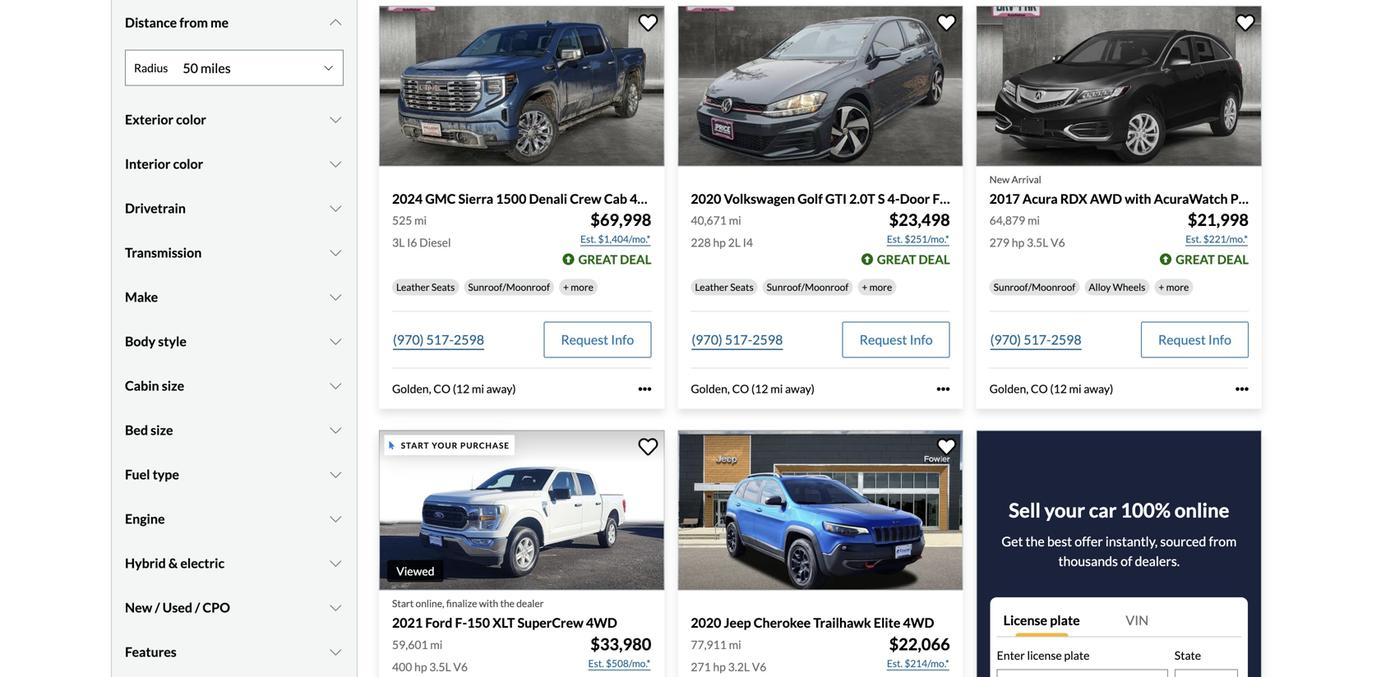 Task type: locate. For each thing, give the bounding box(es) containing it.
3.5l for $33,980
[[430, 660, 451, 674]]

your for purchase
[[432, 441, 458, 451]]

0 horizontal spatial seats
[[432, 281, 455, 293]]

deal for $21,998
[[1218, 252, 1249, 267]]

0 vertical spatial size
[[162, 378, 184, 394]]

1 (970) 517-2598 from the left
[[393, 332, 484, 348]]

chevron down image inside fuel type dropdown button
[[328, 469, 344, 482]]

1 (970) 517-2598 button from the left
[[392, 322, 485, 358]]

seats for $23,498
[[731, 281, 754, 293]]

1 horizontal spatial (970)
[[692, 332, 723, 348]]

chevron down image inside drivetrain dropdown button
[[328, 202, 344, 215]]

0 horizontal spatial the
[[500, 598, 515, 610]]

chevron down image for interior color
[[328, 158, 344, 171]]

0 horizontal spatial golden, co (12 mi away)
[[392, 382, 516, 396]]

2 seats from the left
[[731, 281, 754, 293]]

2 great from the left
[[877, 252, 917, 267]]

2 chevron down image from the top
[[328, 113, 344, 126]]

4wd up '$22,066'
[[903, 615, 935, 631]]

2 golden, from the left
[[691, 382, 730, 396]]

chevron down image for make
[[328, 291, 344, 304]]

more for $69,998
[[571, 281, 594, 293]]

2 co from the left
[[732, 382, 750, 396]]

1 golden, from the left
[[392, 382, 431, 396]]

517- for $69,998
[[426, 332, 454, 348]]

mi inside 525 mi 3l i6 diesel
[[415, 214, 427, 228]]

+ more down est. $251/mo.* 'button'
[[862, 281, 893, 293]]

1 horizontal spatial +
[[862, 281, 868, 293]]

great down est. $221/mo.* button
[[1176, 252, 1215, 267]]

est. down '$22,066'
[[887, 658, 903, 670]]

3 (970) 517-2598 from the left
[[991, 332, 1082, 348]]

est. for $69,998
[[581, 233, 596, 245]]

59,601
[[392, 638, 428, 652]]

2 horizontal spatial v6
[[1051, 236, 1066, 250]]

1 chevron down image from the top
[[328, 158, 344, 171]]

vin
[[1126, 613, 1149, 629]]

2 chevron down image from the top
[[328, 202, 344, 215]]

hp for $23,498
[[713, 236, 726, 250]]

golden, co (12 mi away)
[[392, 382, 516, 396], [691, 382, 815, 396], [990, 382, 1114, 396]]

more down est. $1,404/mo.* "button"
[[571, 281, 594, 293]]

color
[[176, 112, 206, 128], [173, 156, 203, 172]]

great down est. $1,404/mo.* "button"
[[579, 252, 618, 267]]

400
[[392, 660, 412, 674]]

5 chevron down image from the top
[[328, 380, 344, 393]]

$21,998
[[1188, 210, 1249, 230]]

2 (970) 517-2598 button from the left
[[691, 322, 784, 358]]

deal down $1,404/mo.*
[[620, 252, 652, 267]]

1 ellipsis h image from the left
[[638, 383, 652, 396]]

(970) 517-2598
[[393, 332, 484, 348], [692, 332, 783, 348], [991, 332, 1082, 348]]

1 seats from the left
[[432, 281, 455, 293]]

sunroof/moonroof
[[468, 281, 550, 293], [767, 281, 849, 293], [994, 281, 1076, 293]]

license plate
[[1004, 613, 1080, 629]]

3l
[[392, 236, 405, 250]]

1 golden, co (12 mi away) from the left
[[392, 382, 516, 396]]

2 more from the left
[[870, 281, 893, 293]]

1 vertical spatial start
[[392, 598, 414, 610]]

denali
[[529, 191, 568, 207]]

7 chevron down image from the top
[[328, 557, 344, 571]]

2 golden, co (12 mi away) from the left
[[691, 382, 815, 396]]

2 request info button from the left
[[843, 322, 950, 358]]

2 (970) from the left
[[692, 332, 723, 348]]

0 horizontal spatial info
[[611, 332, 634, 348]]

1 vertical spatial plate
[[1065, 649, 1090, 663]]

150
[[467, 615, 490, 631]]

chevron down image inside body style dropdown button
[[328, 335, 344, 348]]

mi inside 77,911 mi 271 hp 3.2l v6
[[729, 638, 742, 652]]

3 + from the left
[[1159, 281, 1165, 293]]

1 horizontal spatial request
[[860, 332, 908, 348]]

0 horizontal spatial great deal
[[579, 252, 652, 267]]

chevron down image inside make dropdown button
[[328, 291, 344, 304]]

great deal down est. $1,404/mo.* "button"
[[579, 252, 652, 267]]

radius
[[134, 61, 168, 75]]

1 + from the left
[[563, 281, 569, 293]]

v6 right 3.2l
[[752, 660, 767, 674]]

chevron down image inside transmission dropdown button
[[328, 247, 344, 260]]

hybrid
[[125, 556, 166, 572]]

size
[[162, 378, 184, 394], [151, 423, 173, 439]]

est.
[[581, 233, 596, 245], [887, 233, 903, 245], [1186, 233, 1202, 245], [588, 658, 604, 670], [887, 658, 903, 670]]

cabin
[[125, 378, 159, 394]]

great deal down est. $221/mo.* button
[[1176, 252, 1249, 267]]

from down online
[[1209, 534, 1237, 550]]

2 + more from the left
[[862, 281, 893, 293]]

2 + from the left
[[862, 281, 868, 293]]

1 leather seats from the left
[[396, 281, 455, 293]]

4wd up $33,980 at bottom
[[586, 615, 618, 631]]

request info button for $69,998
[[544, 322, 652, 358]]

v6 down f-
[[453, 660, 468, 674]]

2 horizontal spatial (970) 517-2598 button
[[990, 322, 1083, 358]]

deal
[[620, 252, 652, 267], [919, 252, 950, 267], [1218, 252, 1249, 267]]

4-
[[888, 191, 900, 207]]

hp inside 59,601 mi 400 hp 3.5l v6
[[415, 660, 427, 674]]

cherokee
[[754, 615, 811, 631]]

1 horizontal spatial away)
[[785, 382, 815, 396]]

from inside dropdown button
[[179, 15, 208, 31]]

used
[[163, 600, 192, 616]]

1 vertical spatial color
[[173, 156, 203, 172]]

1 horizontal spatial sunroof/moonroof
[[767, 281, 849, 293]]

0 horizontal spatial request info
[[561, 332, 634, 348]]

3 sunroof/moonroof from the left
[[994, 281, 1076, 293]]

license
[[1028, 649, 1062, 663]]

online
[[1175, 499, 1230, 522]]

2020 up 40,671
[[691, 191, 722, 207]]

hp for $21,998
[[1012, 236, 1025, 250]]

the inside get the best offer instantly, sourced from thousands of dealers.
[[1026, 534, 1045, 550]]

4 chevron down image from the top
[[328, 424, 344, 437]]

(12 for $23,498
[[752, 382, 769, 396]]

request info for $23,498
[[860, 332, 933, 348]]

0 horizontal spatial leather seats
[[396, 281, 455, 293]]

mi
[[415, 214, 427, 228], [729, 214, 742, 228], [1028, 214, 1040, 228], [472, 382, 484, 396], [771, 382, 783, 396], [1070, 382, 1082, 396], [430, 638, 443, 652], [729, 638, 742, 652]]

3 (12 from the left
[[1051, 382, 1067, 396]]

Enter license plate field
[[998, 671, 1168, 678]]

color for interior color
[[173, 156, 203, 172]]

1 horizontal spatial 2598
[[753, 332, 783, 348]]

2 2020 from the top
[[691, 615, 722, 631]]

new up 2017
[[990, 174, 1010, 185]]

0 horizontal spatial leather
[[396, 281, 430, 293]]

chevron down image for size
[[328, 424, 344, 437]]

0 vertical spatial 2020
[[691, 191, 722, 207]]

517- for $23,498
[[725, 332, 753, 348]]

online,
[[416, 598, 445, 610]]

seats down i4
[[731, 281, 754, 293]]

2 horizontal spatial + more
[[1159, 281, 1190, 293]]

downpour metallic 2024 gmc sierra 1500 denali crew cab 4wd pickup truck four-wheel drive automatic image
[[379, 6, 665, 167]]

2 horizontal spatial more
[[1167, 281, 1190, 293]]

0 horizontal spatial (970) 517-2598
[[393, 332, 484, 348]]

+ more down est. $1,404/mo.* "button"
[[563, 281, 594, 293]]

1 horizontal spatial golden, co (12 mi away)
[[691, 382, 815, 396]]

est. down $21,998
[[1186, 233, 1202, 245]]

chevron down image inside new / used / cpo dropdown button
[[328, 602, 344, 615]]

chevron down image for color
[[328, 113, 344, 126]]

hp inside 40,671 mi 228 hp 2l i4
[[713, 236, 726, 250]]

0 horizontal spatial with
[[479, 598, 499, 610]]

1 horizontal spatial leather
[[695, 281, 729, 293]]

0 vertical spatial plate
[[1050, 613, 1080, 629]]

2 517- from the left
[[725, 332, 753, 348]]

2 info from the left
[[910, 332, 933, 348]]

1 (12 from the left
[[453, 382, 470, 396]]

with inside new arrival 2017 acura rdx awd with acurawatch plus package
[[1125, 191, 1152, 207]]

1 horizontal spatial co
[[732, 382, 750, 396]]

1 2598 from the left
[[454, 332, 484, 348]]

0 vertical spatial start
[[401, 441, 430, 451]]

1 horizontal spatial (970) 517-2598 button
[[691, 322, 784, 358]]

size inside dropdown button
[[151, 423, 173, 439]]

2 horizontal spatial co
[[1031, 382, 1048, 396]]

plate up enter license plate "field"
[[1065, 649, 1090, 663]]

est. inside $21,998 est. $221/mo.*
[[1186, 233, 1202, 245]]

chevron down image inside cabin size dropdown button
[[328, 380, 344, 393]]

size inside dropdown button
[[162, 378, 184, 394]]

est. left $1,404/mo.*
[[581, 233, 596, 245]]

1 + more from the left
[[563, 281, 594, 293]]

body style button
[[125, 321, 344, 362]]

0 horizontal spatial away)
[[487, 382, 516, 396]]

engine button
[[125, 499, 344, 540]]

2 horizontal spatial +
[[1159, 281, 1165, 293]]

0 horizontal spatial deal
[[620, 252, 652, 267]]

0 horizontal spatial sunroof/moonroof
[[468, 281, 550, 293]]

3 chevron down image from the top
[[328, 335, 344, 348]]

40,671 mi 228 hp 2l i4
[[691, 214, 753, 250]]

1 horizontal spatial great
[[877, 252, 917, 267]]

1 horizontal spatial + more
[[862, 281, 893, 293]]

3.5l inside the 64,879 mi 279 hp 3.5l v6
[[1027, 236, 1049, 250]]

mi inside 59,601 mi 400 hp 3.5l v6
[[430, 638, 443, 652]]

dealers.
[[1135, 554, 1180, 570]]

co
[[434, 382, 451, 396], [732, 382, 750, 396], [1031, 382, 1048, 396]]

v6
[[1051, 236, 1066, 250], [453, 660, 468, 674], [752, 660, 767, 674]]

2 horizontal spatial golden, co (12 mi away)
[[990, 382, 1114, 396]]

517-
[[426, 332, 454, 348], [725, 332, 753, 348], [1024, 332, 1052, 348]]

1 co from the left
[[434, 382, 451, 396]]

hp left "2l"
[[713, 236, 726, 250]]

1 info from the left
[[611, 332, 634, 348]]

2 horizontal spatial request
[[1159, 332, 1206, 348]]

1 vertical spatial 3.5l
[[430, 660, 451, 674]]

est. inside the $69,998 est. $1,404/mo.*
[[581, 233, 596, 245]]

color inside 'dropdown button'
[[176, 112, 206, 128]]

fuel type button
[[125, 455, 344, 496]]

0 horizontal spatial golden,
[[392, 382, 431, 396]]

1 2020 from the top
[[691, 191, 722, 207]]

8 chevron down image from the top
[[328, 602, 344, 615]]

0 horizontal spatial (970) 517-2598 button
[[392, 322, 485, 358]]

golden, for $69,998
[[392, 382, 431, 396]]

1 horizontal spatial deal
[[919, 252, 950, 267]]

1 more from the left
[[571, 281, 594, 293]]

2 leather from the left
[[695, 281, 729, 293]]

with up the 150
[[479, 598, 499, 610]]

away)
[[487, 382, 516, 396], [785, 382, 815, 396], [1084, 382, 1114, 396]]

2598 for $69,998
[[454, 332, 484, 348]]

v6 inside the 64,879 mi 279 hp 3.5l v6
[[1051, 236, 1066, 250]]

style
[[158, 334, 187, 350]]

size right bed
[[151, 423, 173, 439]]

from inside get the best offer instantly, sourced from thousands of dealers.
[[1209, 534, 1237, 550]]

new for new arrival 2017 acura rdx awd with acurawatch plus package
[[990, 174, 1010, 185]]

great deal
[[579, 252, 652, 267], [877, 252, 950, 267], [1176, 252, 1249, 267]]

golden, co (12 mi away) for $23,498
[[691, 382, 815, 396]]

2 horizontal spatial deal
[[1218, 252, 1249, 267]]

plus
[[1231, 191, 1256, 207]]

hp inside 77,911 mi 271 hp 3.2l v6
[[713, 660, 726, 674]]

info for $23,498
[[910, 332, 933, 348]]

f-
[[455, 615, 467, 631]]

golden, for $23,498
[[691, 382, 730, 396]]

0 horizontal spatial great
[[579, 252, 618, 267]]

3 request from the left
[[1159, 332, 1206, 348]]

/ left cpo
[[195, 600, 200, 616]]

chevron down image
[[328, 158, 344, 171], [328, 202, 344, 215], [328, 247, 344, 260], [328, 291, 344, 304], [328, 380, 344, 393]]

new inside new arrival 2017 acura rdx awd with acurawatch plus package
[[990, 174, 1010, 185]]

1 horizontal spatial 517-
[[725, 332, 753, 348]]

0 vertical spatial new
[[990, 174, 1010, 185]]

525 mi 3l i6 diesel
[[392, 214, 451, 250]]

new / used / cpo button
[[125, 588, 344, 629]]

est. $1,404/mo.* button
[[580, 231, 652, 248]]

1 horizontal spatial with
[[1125, 191, 1152, 207]]

1 (970) from the left
[[393, 332, 424, 348]]

v6 for $21,998
[[1051, 236, 1066, 250]]

2 (970) 517-2598 from the left
[[692, 332, 783, 348]]

mouse pointer image
[[389, 442, 395, 450]]

2 horizontal spatial request info
[[1159, 332, 1232, 348]]

1 horizontal spatial request info button
[[843, 322, 950, 358]]

leather down i6 in the left top of the page
[[396, 281, 430, 293]]

2 horizontal spatial 517-
[[1024, 332, 1052, 348]]

interior
[[125, 156, 171, 172]]

your left purchase
[[432, 441, 458, 451]]

with
[[1125, 191, 1152, 207], [479, 598, 499, 610]]

leather seats
[[396, 281, 455, 293], [695, 281, 754, 293]]

2 horizontal spatial 2598
[[1052, 332, 1082, 348]]

chevron down image inside features 'dropdown button'
[[328, 646, 344, 659]]

wheels
[[1113, 281, 1146, 293]]

electric
[[180, 556, 225, 572]]

1 horizontal spatial ellipsis h image
[[1236, 383, 1249, 396]]

of
[[1121, 554, 1133, 570]]

0 horizontal spatial ellipsis h image
[[638, 383, 652, 396]]

exterior color button
[[125, 99, 344, 140]]

1 horizontal spatial request info
[[860, 332, 933, 348]]

exterior color
[[125, 112, 206, 128]]

1 vertical spatial your
[[1045, 499, 1086, 522]]

ellipsis h image
[[638, 383, 652, 396], [1236, 383, 1249, 396]]

3 deal from the left
[[1218, 252, 1249, 267]]

v6 inside 77,911 mi 271 hp 3.2l v6
[[752, 660, 767, 674]]

plate inside tab
[[1050, 613, 1080, 629]]

1 leather from the left
[[396, 281, 430, 293]]

1 great from the left
[[579, 252, 618, 267]]

sunroof/moonroof for $69,998
[[468, 281, 550, 293]]

2 great deal from the left
[[877, 252, 950, 267]]

great deal down est. $251/mo.* 'button'
[[877, 252, 950, 267]]

color inside dropdown button
[[173, 156, 203, 172]]

instantly,
[[1106, 534, 1158, 550]]

gti
[[826, 191, 847, 207]]

chevron down image for type
[[328, 469, 344, 482]]

2020 up 77,911
[[691, 615, 722, 631]]

body style
[[125, 334, 187, 350]]

start right mouse pointer image
[[401, 441, 430, 451]]

ford
[[425, 615, 453, 631]]

3 great deal from the left
[[1176, 252, 1249, 267]]

0 horizontal spatial 2598
[[454, 332, 484, 348]]

chevron down image
[[328, 16, 344, 29], [328, 113, 344, 126], [328, 335, 344, 348], [328, 424, 344, 437], [328, 469, 344, 482], [328, 513, 344, 526], [328, 557, 344, 571], [328, 602, 344, 615], [328, 646, 344, 659]]

info
[[611, 332, 634, 348], [910, 332, 933, 348], [1209, 332, 1232, 348]]

v6 inside 59,601 mi 400 hp 3.5l v6
[[453, 660, 468, 674]]

chevron down image inside bed size dropdown button
[[328, 424, 344, 437]]

0 horizontal spatial your
[[432, 441, 458, 451]]

great for $69,998
[[579, 252, 618, 267]]

2 deal from the left
[[919, 252, 950, 267]]

1 away) from the left
[[487, 382, 516, 396]]

1 horizontal spatial (12
[[752, 382, 769, 396]]

chevron down image inside the exterior color 'dropdown button'
[[328, 113, 344, 126]]

est. inside $23,498 est. $251/mo.*
[[887, 233, 903, 245]]

distance from me button
[[125, 2, 344, 43]]

1 horizontal spatial more
[[870, 281, 893, 293]]

0 horizontal spatial co
[[434, 382, 451, 396]]

leather down 228
[[695, 281, 729, 293]]

est. for $21,998
[[1186, 233, 1202, 245]]

your up "best"
[[1045, 499, 1086, 522]]

1 sunroof/moonroof from the left
[[468, 281, 550, 293]]

seats
[[432, 281, 455, 293], [731, 281, 754, 293]]

start up 2021
[[392, 598, 414, 610]]

1 horizontal spatial 3.5l
[[1027, 236, 1049, 250]]

interior color button
[[125, 144, 344, 185]]

new inside dropdown button
[[125, 600, 152, 616]]

+ more for $69,998
[[563, 281, 594, 293]]

2 away) from the left
[[785, 382, 815, 396]]

hybrid & electric button
[[125, 543, 344, 585]]

color for exterior color
[[176, 112, 206, 128]]

request info for $69,998
[[561, 332, 634, 348]]

$221/mo.*
[[1204, 233, 1248, 245]]

awd
[[1090, 191, 1123, 207]]

enter
[[997, 649, 1025, 663]]

2 request from the left
[[860, 332, 908, 348]]

2 horizontal spatial (970) 517-2598
[[991, 332, 1082, 348]]

bed size
[[125, 423, 173, 439]]

3 more from the left
[[1167, 281, 1190, 293]]

0 horizontal spatial 517-
[[426, 332, 454, 348]]

xlt
[[493, 615, 515, 631]]

2024
[[392, 191, 423, 207]]

2 leather seats from the left
[[695, 281, 754, 293]]

+
[[563, 281, 569, 293], [862, 281, 868, 293], [1159, 281, 1165, 293]]

1 horizontal spatial (970) 517-2598
[[692, 332, 783, 348]]

1 horizontal spatial leather seats
[[695, 281, 754, 293]]

0 horizontal spatial /
[[155, 600, 160, 616]]

co for $23,498
[[732, 382, 750, 396]]

3 (970) from the left
[[991, 332, 1022, 348]]

1 vertical spatial 2020
[[691, 615, 722, 631]]

1 great deal from the left
[[579, 252, 652, 267]]

est. down $23,498
[[887, 233, 903, 245]]

size right cabin
[[162, 378, 184, 394]]

great down est. $251/mo.* 'button'
[[877, 252, 917, 267]]

3.5l right the 279
[[1027, 236, 1049, 250]]

2 sunroof/moonroof from the left
[[767, 281, 849, 293]]

0 horizontal spatial +
[[563, 281, 569, 293]]

seats down diesel
[[432, 281, 455, 293]]

away) for $69,998
[[487, 382, 516, 396]]

1 request info button from the left
[[544, 322, 652, 358]]

1 vertical spatial the
[[500, 598, 515, 610]]

2 request info from the left
[[860, 332, 933, 348]]

golden,
[[392, 382, 431, 396], [691, 382, 730, 396], [990, 382, 1029, 396]]

the right get
[[1026, 534, 1045, 550]]

9 chevron down image from the top
[[328, 646, 344, 659]]

1 horizontal spatial from
[[1209, 534, 1237, 550]]

0 vertical spatial from
[[179, 15, 208, 31]]

1 vertical spatial new
[[125, 600, 152, 616]]

3 chevron down image from the top
[[328, 247, 344, 260]]

0 horizontal spatial more
[[571, 281, 594, 293]]

5 chevron down image from the top
[[328, 469, 344, 482]]

tab list
[[997, 605, 1242, 638]]

0 vertical spatial with
[[1125, 191, 1152, 207]]

deal down $251/mo.*
[[919, 252, 950, 267]]

0 horizontal spatial v6
[[453, 660, 468, 674]]

chevron down image inside interior color dropdown button
[[328, 158, 344, 171]]

with right awd
[[1125, 191, 1152, 207]]

deal for $69,998
[[620, 252, 652, 267]]

271
[[691, 660, 711, 674]]

1 horizontal spatial v6
[[752, 660, 767, 674]]

0 horizontal spatial 3.5l
[[430, 660, 451, 674]]

start for start online, finalize with the dealer 2021 ford f-150 xlt supercrew 4wd
[[392, 598, 414, 610]]

1 request from the left
[[561, 332, 609, 348]]

chevron down image inside distance from me dropdown button
[[328, 16, 344, 29]]

0 horizontal spatial 4wd
[[586, 615, 618, 631]]

cabin size button
[[125, 366, 344, 407]]

start inside start online, finalize with the dealer 2021 ford f-150 xlt supercrew 4wd
[[392, 598, 414, 610]]

0 horizontal spatial (12
[[453, 382, 470, 396]]

2 (12 from the left
[[752, 382, 769, 396]]

v6 down rdx
[[1051, 236, 1066, 250]]

leather seats down "2l"
[[695, 281, 754, 293]]

3.5l right '400'
[[430, 660, 451, 674]]

est. down $33,980 at bottom
[[588, 658, 604, 670]]

the up xlt
[[500, 598, 515, 610]]

+ more right wheels
[[1159, 281, 1190, 293]]

$33,980
[[591, 635, 652, 655]]

from
[[179, 15, 208, 31], [1209, 534, 1237, 550]]

hp right the 279
[[1012, 236, 1025, 250]]

your for car
[[1045, 499, 1086, 522]]

2 horizontal spatial info
[[1209, 332, 1232, 348]]

0 horizontal spatial (970)
[[393, 332, 424, 348]]

525
[[392, 214, 412, 228]]

1 chevron down image from the top
[[328, 16, 344, 29]]

color right exterior at the left of page
[[176, 112, 206, 128]]

6 chevron down image from the top
[[328, 513, 344, 526]]

2 2598 from the left
[[753, 332, 783, 348]]

chevron down image for drivetrain
[[328, 202, 344, 215]]

1 deal from the left
[[620, 252, 652, 267]]

0 horizontal spatial request info button
[[544, 322, 652, 358]]

new left used in the left bottom of the page
[[125, 600, 152, 616]]

0 vertical spatial color
[[176, 112, 206, 128]]

color right interior
[[173, 156, 203, 172]]

2 horizontal spatial 4wd
[[903, 615, 935, 631]]

4 chevron down image from the top
[[328, 291, 344, 304]]

plate right "license"
[[1050, 613, 1080, 629]]

1 horizontal spatial /
[[195, 600, 200, 616]]

2598 for $23,498
[[753, 332, 783, 348]]

hp inside the 64,879 mi 279 hp 3.5l v6
[[1012, 236, 1025, 250]]

more right wheels
[[1167, 281, 1190, 293]]

4wd right cab
[[630, 191, 661, 207]]

2020 for $22,066
[[691, 615, 722, 631]]

1 vertical spatial from
[[1209, 534, 1237, 550]]

start for start your purchase
[[401, 441, 430, 451]]

2 horizontal spatial away)
[[1084, 382, 1114, 396]]

2 horizontal spatial sunroof/moonroof
[[994, 281, 1076, 293]]

(970) 517-2598 button for $69,998
[[392, 322, 485, 358]]

/ left used in the left bottom of the page
[[155, 600, 160, 616]]

est. $251/mo.* button
[[886, 231, 950, 248]]

1 horizontal spatial great deal
[[877, 252, 950, 267]]

more down est. $251/mo.* 'button'
[[870, 281, 893, 293]]

0 horizontal spatial from
[[179, 15, 208, 31]]

0 vertical spatial 3.5l
[[1027, 236, 1049, 250]]

hp right 271
[[713, 660, 726, 674]]

leather seats down diesel
[[396, 281, 455, 293]]

acurawatch
[[1154, 191, 1228, 207]]

state
[[1175, 649, 1202, 663]]

chevron down image for &
[[328, 557, 344, 571]]

1 horizontal spatial seats
[[731, 281, 754, 293]]

chevron down image for transmission
[[328, 247, 344, 260]]

deal down the $221/mo.*
[[1218, 252, 1249, 267]]

3.5l inside 59,601 mi 400 hp 3.5l v6
[[430, 660, 451, 674]]

from left me on the top left
[[179, 15, 208, 31]]

1 vertical spatial size
[[151, 423, 173, 439]]

1 517- from the left
[[426, 332, 454, 348]]

2 horizontal spatial request info button
[[1142, 322, 1249, 358]]

deal for $23,498
[[919, 252, 950, 267]]

hp right '400'
[[415, 660, 427, 674]]

me
[[211, 15, 229, 31]]

chevron down image inside hybrid & electric dropdown button
[[328, 557, 344, 571]]

1 request info from the left
[[561, 332, 634, 348]]

2 horizontal spatial (970)
[[991, 332, 1022, 348]]

0 horizontal spatial + more
[[563, 281, 594, 293]]

1 horizontal spatial new
[[990, 174, 1010, 185]]

leather
[[396, 281, 430, 293], [695, 281, 729, 293]]

3 great from the left
[[1176, 252, 1215, 267]]



Task type: vqa. For each thing, say whether or not it's contained in the screenshot.
est. $508/mo.* button
yes



Task type: describe. For each thing, give the bounding box(es) containing it.
distance
[[125, 15, 177, 31]]

volkswagen
[[724, 191, 795, 207]]

2 / from the left
[[195, 600, 200, 616]]

3 away) from the left
[[1084, 382, 1114, 396]]

license
[[1004, 613, 1048, 629]]

leather seats for $69,998
[[396, 281, 455, 293]]

2.0t
[[850, 191, 876, 207]]

features
[[125, 645, 177, 661]]

1 horizontal spatial 4wd
[[630, 191, 661, 207]]

bed
[[125, 423, 148, 439]]

seats for $69,998
[[432, 281, 455, 293]]

diesel
[[420, 236, 451, 250]]

2020 for $23,498
[[691, 191, 722, 207]]

door
[[900, 191, 930, 207]]

new for new / used / cpo
[[125, 600, 152, 616]]

$69,998
[[591, 210, 652, 230]]

$22,066
[[890, 635, 950, 655]]

hp for $22,066
[[713, 660, 726, 674]]

$21,998 est. $221/mo.*
[[1186, 210, 1249, 245]]

&
[[168, 556, 178, 572]]

hp for $33,980
[[415, 660, 427, 674]]

dark iron blue metallic 2020 volkswagen golf gti 2.0t s 4-door fwd hatchback front-wheel drive 7-speed automatic image
[[678, 6, 964, 167]]

license plate tab
[[997, 605, 1120, 638]]

sell
[[1009, 499, 1041, 522]]

leather for $23,498
[[695, 281, 729, 293]]

2020 jeep cherokee trailhawk elite 4wd
[[691, 615, 935, 631]]

engine
[[125, 511, 165, 527]]

exterior
[[125, 112, 174, 128]]

$251/mo.*
[[905, 233, 950, 245]]

start your purchase
[[401, 441, 510, 451]]

rdx
[[1061, 191, 1088, 207]]

hybrid & electric
[[125, 556, 225, 572]]

size for cabin size
[[162, 378, 184, 394]]

3 request info from the left
[[1159, 332, 1232, 348]]

away) for $23,498
[[785, 382, 815, 396]]

est. for $23,498
[[887, 233, 903, 245]]

chevron down image for cabin size
[[328, 380, 344, 393]]

3 request info button from the left
[[1142, 322, 1249, 358]]

+ for $69,998
[[563, 281, 569, 293]]

(970) 517-2598 button for $23,498
[[691, 322, 784, 358]]

size for bed size
[[151, 423, 173, 439]]

vin tab
[[1120, 605, 1242, 638]]

leather seats for $23,498
[[695, 281, 754, 293]]

mi inside the 64,879 mi 279 hp 3.5l v6
[[1028, 214, 1040, 228]]

viewed
[[397, 565, 435, 579]]

$33,980 est. $508/mo.*
[[588, 635, 652, 670]]

est. $214/mo.* button
[[886, 656, 950, 672]]

crystal black pearl 2017 acura rdx awd with acurawatch plus package suv / crossover all-wheel drive automatic image
[[977, 6, 1262, 167]]

100%
[[1121, 499, 1171, 522]]

est. $221/mo.* button
[[1185, 231, 1249, 248]]

great deal for $69,998
[[579, 252, 652, 267]]

3 co from the left
[[1031, 382, 1048, 396]]

great deal for $23,498
[[877, 252, 950, 267]]

sierra
[[458, 191, 494, 207]]

thousands
[[1059, 554, 1119, 570]]

offer
[[1075, 534, 1103, 550]]

v6 for $33,980
[[453, 660, 468, 674]]

2020 volkswagen golf gti 2.0t s 4-door fwd
[[691, 191, 964, 207]]

2 ellipsis h image from the left
[[1236, 383, 1249, 396]]

car
[[1089, 499, 1117, 522]]

great for $21,998
[[1176, 252, 1215, 267]]

64,879
[[990, 214, 1026, 228]]

request info button for $23,498
[[843, 322, 950, 358]]

3 golden, from the left
[[990, 382, 1029, 396]]

279
[[990, 236, 1010, 250]]

best
[[1048, 534, 1073, 550]]

cab
[[604, 191, 628, 207]]

cabin size
[[125, 378, 184, 394]]

oxford white 2021 ford f-150 xlt supercrew 4wd pickup truck four-wheel drive automatic image
[[379, 430, 665, 591]]

v6 for $22,066
[[752, 660, 767, 674]]

(970) 517-2598 for $69,998
[[393, 332, 484, 348]]

228
[[691, 236, 711, 250]]

enter license plate
[[997, 649, 1090, 663]]

$23,498 est. $251/mo.*
[[887, 210, 950, 245]]

1 / from the left
[[155, 600, 160, 616]]

i4
[[743, 236, 753, 250]]

3 info from the left
[[1209, 332, 1232, 348]]

3.2l
[[728, 660, 750, 674]]

make button
[[125, 277, 344, 318]]

tab list containing license plate
[[997, 605, 1242, 638]]

leather for $69,998
[[396, 281, 430, 293]]

body
[[125, 334, 156, 350]]

(970) for $69,998
[[393, 332, 424, 348]]

3 517- from the left
[[1024, 332, 1052, 348]]

$508/mo.*
[[606, 658, 651, 670]]

2l
[[728, 236, 741, 250]]

request for $23,498
[[860, 332, 908, 348]]

2017
[[990, 191, 1020, 207]]

(12 for $69,998
[[453, 382, 470, 396]]

co for $69,998
[[434, 382, 451, 396]]

s
[[878, 191, 885, 207]]

chevron down image for from
[[328, 16, 344, 29]]

the inside start online, finalize with the dealer 2021 ford f-150 xlt supercrew 4wd
[[500, 598, 515, 610]]

jeep
[[724, 615, 751, 631]]

est. $508/mo.* button
[[588, 656, 652, 672]]

bed size button
[[125, 410, 344, 451]]

sourced
[[1161, 534, 1207, 550]]

2024 gmc sierra 1500 denali crew cab 4wd
[[392, 191, 661, 207]]

transmission button
[[125, 233, 344, 274]]

est. inside $33,980 est. $508/mo.*
[[588, 658, 604, 670]]

alloy
[[1089, 281, 1111, 293]]

golden, co (12 mi away) for $69,998
[[392, 382, 516, 396]]

features button
[[125, 632, 344, 673]]

make
[[125, 289, 158, 305]]

request for $69,998
[[561, 332, 609, 348]]

3 + more from the left
[[1159, 281, 1190, 293]]

ellipsis h image
[[937, 383, 950, 396]]

great for $23,498
[[877, 252, 917, 267]]

$23,498
[[890, 210, 950, 230]]

drivetrain
[[125, 200, 186, 216]]

sunroof/moonroof for $23,498
[[767, 281, 849, 293]]

chevron down image for style
[[328, 335, 344, 348]]

(970) 517-2598 for $23,498
[[692, 332, 783, 348]]

+ for $23,498
[[862, 281, 868, 293]]

great deal for $21,998
[[1176, 252, 1249, 267]]

hydro blue pearlcoat 2020 jeep cherokee trailhawk elite 4wd suv / crossover four-wheel drive 9-speed automatic image
[[678, 430, 964, 591]]

4wd inside start online, finalize with the dealer 2021 ford f-150 xlt supercrew 4wd
[[586, 615, 618, 631]]

3.5l for $21,998
[[1027, 236, 1049, 250]]

gmc
[[425, 191, 456, 207]]

get the best offer instantly, sourced from thousands of dealers.
[[1002, 534, 1237, 570]]

type
[[153, 467, 179, 483]]

40,671
[[691, 214, 727, 228]]

+ more for $23,498
[[862, 281, 893, 293]]

3 2598 from the left
[[1052, 332, 1082, 348]]

info for $69,998
[[611, 332, 634, 348]]

drivetrain button
[[125, 188, 344, 229]]

1500
[[496, 191, 527, 207]]

more for $23,498
[[870, 281, 893, 293]]

77,911
[[691, 638, 727, 652]]

mi inside 40,671 mi 228 hp 2l i4
[[729, 214, 742, 228]]

fuel
[[125, 467, 150, 483]]

fwd
[[933, 191, 964, 207]]

3 (970) 517-2598 button from the left
[[990, 322, 1083, 358]]

3 golden, co (12 mi away) from the left
[[990, 382, 1114, 396]]

2021
[[392, 615, 423, 631]]

cpo
[[203, 600, 230, 616]]

(970) for $23,498
[[692, 332, 723, 348]]

crew
[[570, 191, 602, 207]]

with inside start online, finalize with the dealer 2021 ford f-150 xlt supercrew 4wd
[[479, 598, 499, 610]]

package
[[1259, 191, 1308, 207]]

distance from me
[[125, 15, 229, 31]]

est. inside the $22,066 est. $214/mo.*
[[887, 658, 903, 670]]

chevron down image for /
[[328, 602, 344, 615]]

59,601 mi 400 hp 3.5l v6
[[392, 638, 468, 674]]

trailhawk
[[814, 615, 872, 631]]

chevron down image inside the engine dropdown button
[[328, 513, 344, 526]]



